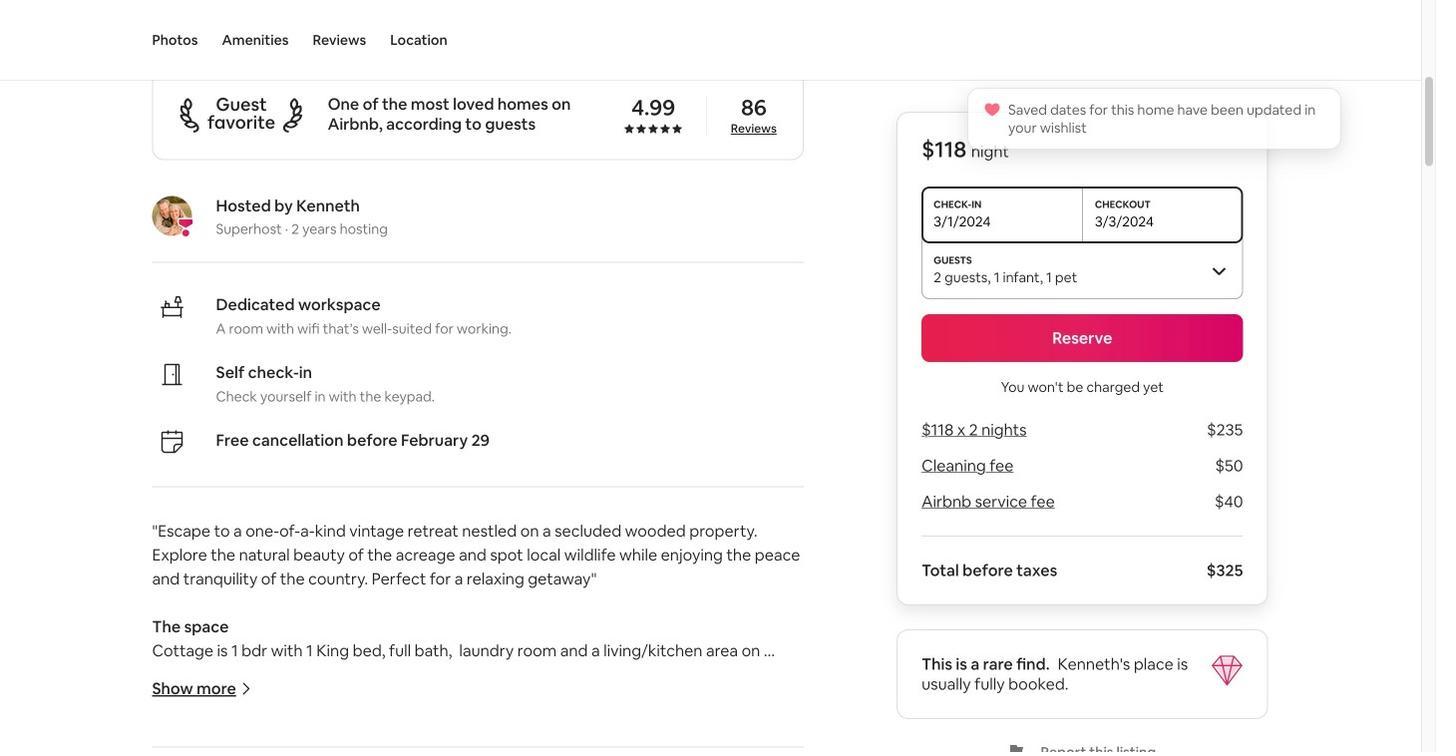 Task type: vqa. For each thing, say whether or not it's contained in the screenshot.
1st 3 from the bottom of the Filters "dialog"
no



Task type: locate. For each thing, give the bounding box(es) containing it.
group
[[968, 88, 1342, 150]]

host profile picture image
[[152, 196, 192, 236]]



